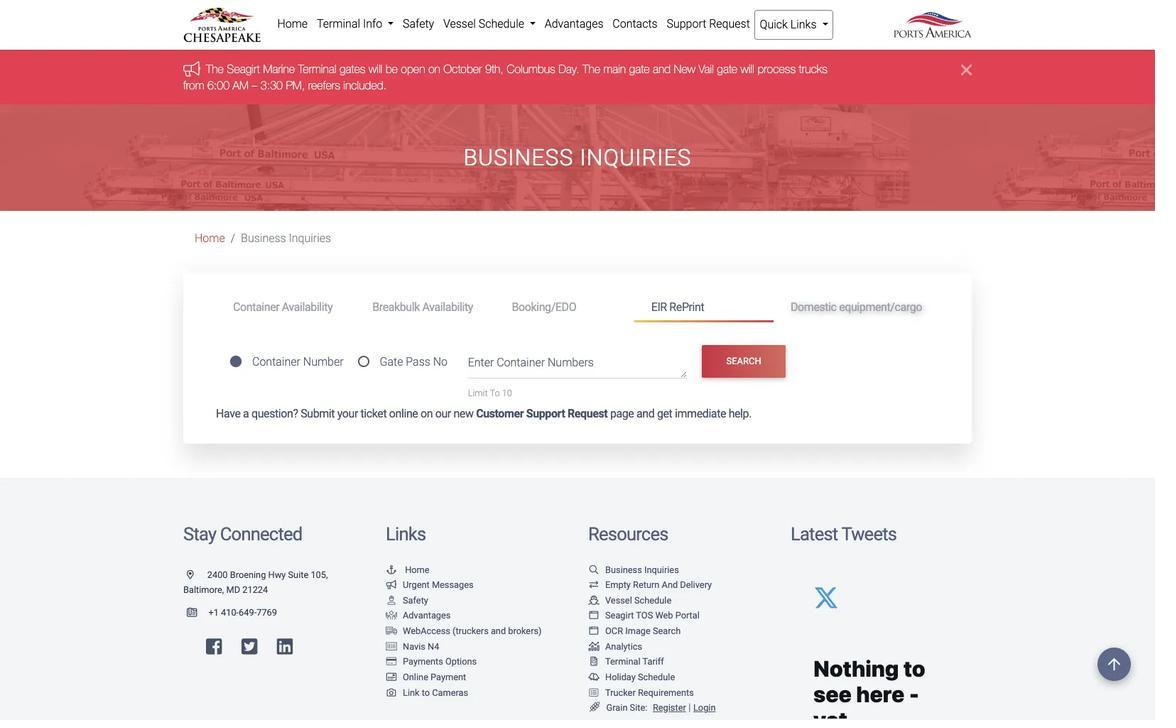 Task type: vqa. For each thing, say whether or not it's contained in the screenshot.
"open"
yes



Task type: describe. For each thing, give the bounding box(es) containing it.
0 horizontal spatial advantages link
[[386, 611, 451, 621]]

day.
[[558, 63, 579, 76]]

support request link
[[662, 10, 755, 38]]

link to cameras link
[[386, 687, 468, 698]]

analytics link
[[588, 641, 642, 652]]

phone office image
[[187, 609, 208, 618]]

0 horizontal spatial advantages
[[403, 611, 451, 621]]

Enter Container Numbers text field
[[468, 354, 687, 378]]

1 vertical spatial support
[[526, 407, 565, 421]]

delivery
[[680, 580, 712, 591]]

domestic equipment/cargo link
[[774, 294, 939, 320]]

vessel inside the vessel schedule link
[[443, 17, 476, 31]]

2400
[[207, 569, 228, 580]]

credit card image
[[386, 658, 397, 667]]

grain
[[606, 703, 628, 713]]

container storage image
[[386, 643, 397, 652]]

wheat image
[[588, 703, 601, 713]]

1 vertical spatial inquiries
[[289, 232, 331, 245]]

customer support request link
[[476, 407, 608, 421]]

help.
[[729, 407, 752, 421]]

safety link for urgent messages link
[[386, 595, 428, 606]]

eir reprint link
[[634, 294, 774, 322]]

+1 410-649-7769
[[208, 607, 277, 618]]

21224
[[242, 585, 268, 595]]

1 vertical spatial request
[[568, 407, 608, 421]]

numbers
[[548, 356, 594, 369]]

1 vertical spatial and
[[636, 407, 655, 421]]

camera image
[[386, 689, 397, 698]]

trucker
[[605, 687, 636, 698]]

requirements
[[638, 687, 694, 698]]

on inside the seagirt marine terminal gates will be open on october 9th, columbus day. the main gate and new vail gate will process trucks from 6:00 am – 3:30 pm, reefers included.
[[428, 63, 440, 76]]

breakbulk
[[372, 300, 420, 314]]

md
[[226, 585, 240, 595]]

options
[[445, 657, 477, 667]]

stay
[[183, 524, 216, 545]]

n4
[[428, 641, 439, 652]]

enter container numbers
[[468, 356, 594, 369]]

linkedin image
[[277, 638, 293, 656]]

the seagirt marine terminal gates will be open on october 9th, columbus day. the main gate and new vail gate will process trucks from 6:00 am – 3:30 pm, reefers included. alert
[[0, 50, 1155, 105]]

analytics image
[[588, 643, 600, 652]]

broening
[[230, 569, 266, 580]]

0 vertical spatial schedule
[[479, 17, 524, 31]]

1 vertical spatial links
[[386, 524, 426, 545]]

analytics
[[605, 641, 642, 652]]

2400 broening hwy suite 105, baltimore, md 21224 link
[[183, 569, 328, 595]]

number
[[303, 355, 344, 369]]

site:
[[630, 703, 647, 713]]

terminal info link
[[312, 10, 398, 38]]

grain site: register | login
[[606, 702, 716, 714]]

no
[[433, 355, 448, 369]]

navis n4 link
[[386, 641, 439, 652]]

safety link for terminal info link
[[398, 10, 439, 38]]

urgent
[[403, 580, 430, 591]]

2 vertical spatial home
[[405, 565, 430, 575]]

seagirt tos web portal
[[605, 611, 700, 621]]

browser image for seagirt
[[588, 612, 600, 621]]

breakbulk availability
[[372, 300, 473, 314]]

terminal inside the seagirt marine terminal gates will be open on october 9th, columbus day. the main gate and new vail gate will process trucks from 6:00 am – 3:30 pm, reefers included.
[[298, 63, 336, 76]]

october
[[443, 63, 482, 76]]

quick
[[760, 18, 788, 31]]

open
[[401, 63, 425, 76]]

1 vertical spatial home link
[[195, 232, 225, 245]]

holiday
[[605, 672, 636, 683]]

the seagirt marine terminal gates will be open on october 9th, columbus day. the main gate and new vail gate will process trucks from 6:00 am – 3:30 pm, reefers included. link
[[183, 63, 828, 91]]

ship image
[[588, 597, 600, 606]]

terminal tariff link
[[588, 657, 664, 667]]

link to cameras
[[403, 687, 468, 698]]

home for home 'link' for terminal info link
[[277, 17, 308, 31]]

truck container image
[[386, 627, 397, 636]]

our
[[435, 407, 451, 421]]

ocr image search
[[605, 626, 681, 637]]

twitter square image
[[241, 638, 257, 656]]

contacts link
[[608, 10, 662, 38]]

ocr
[[605, 626, 623, 637]]

2 vertical spatial and
[[491, 626, 506, 637]]

hand receiving image
[[386, 612, 397, 621]]

1 horizontal spatial vessel
[[605, 595, 632, 606]]

your
[[337, 407, 358, 421]]

container number
[[252, 355, 344, 369]]

2 safety from the top
[[403, 595, 428, 606]]

booking/edo
[[512, 300, 576, 314]]

contacts
[[613, 17, 658, 31]]

login link
[[693, 703, 716, 713]]

0 vertical spatial vessel schedule link
[[439, 10, 540, 38]]

the seagirt marine terminal gates will be open on october 9th, columbus day. the main gate and new vail gate will process trucks from 6:00 am – 3:30 pm, reefers included.
[[183, 63, 828, 91]]

domestic equipment/cargo
[[791, 300, 922, 314]]

2 horizontal spatial business
[[605, 565, 642, 575]]

tos
[[636, 611, 653, 621]]

and inside the seagirt marine terminal gates will be open on october 9th, columbus day. the main gate and new vail gate will process trucks from 6:00 am – 3:30 pm, reefers included.
[[653, 63, 671, 76]]

seagirt inside the seagirt marine terminal gates will be open on october 9th, columbus day. the main gate and new vail gate will process trucks from 6:00 am – 3:30 pm, reefers included.
[[227, 63, 260, 76]]

webaccess
[[403, 626, 450, 637]]

holiday schedule
[[605, 672, 675, 683]]

resources
[[588, 524, 668, 545]]

0 horizontal spatial vessel schedule
[[443, 17, 527, 31]]

and
[[662, 580, 678, 591]]

container up "10"
[[497, 356, 545, 369]]

payment
[[431, 672, 466, 683]]

2 will from the left
[[741, 63, 754, 76]]

be
[[386, 63, 398, 76]]

trucker requirements link
[[588, 687, 694, 698]]

online
[[389, 407, 418, 421]]

anchor image
[[386, 566, 397, 575]]

0 vertical spatial support
[[667, 17, 706, 31]]

exchange image
[[588, 581, 600, 590]]

1 vertical spatial business inquiries
[[241, 232, 331, 245]]

user hard hat image
[[386, 597, 397, 606]]

search inside button
[[726, 356, 761, 367]]

columbus
[[507, 63, 555, 76]]

page
[[610, 407, 634, 421]]

0 horizontal spatial search
[[653, 626, 681, 637]]

connected
[[220, 524, 302, 545]]

gate
[[380, 355, 403, 369]]

enter
[[468, 356, 494, 369]]

tariff
[[643, 657, 664, 667]]

search button
[[702, 345, 786, 378]]

bullhorn image inside urgent messages link
[[386, 581, 397, 590]]

terminal info
[[317, 17, 385, 31]]

1 will from the left
[[369, 63, 382, 76]]

availability for container availability
[[282, 300, 333, 314]]

1 gate from the left
[[629, 63, 650, 76]]

empty return and delivery link
[[588, 580, 712, 591]]

register link
[[650, 703, 686, 713]]



Task type: locate. For each thing, give the bounding box(es) containing it.
safety up open
[[403, 17, 434, 31]]

1 horizontal spatial availability
[[422, 300, 473, 314]]

1 the from the left
[[206, 63, 224, 76]]

2 vertical spatial home link
[[386, 565, 430, 575]]

list alt image
[[588, 689, 600, 698]]

schedule for ship icon
[[634, 595, 671, 606]]

0 vertical spatial home
[[277, 17, 308, 31]]

home link for terminal info link
[[273, 10, 312, 38]]

0 vertical spatial advantages link
[[540, 10, 608, 38]]

0 vertical spatial terminal
[[317, 17, 360, 31]]

1 horizontal spatial support
[[667, 17, 706, 31]]

main
[[603, 63, 626, 76]]

request left page
[[568, 407, 608, 421]]

7769
[[257, 607, 277, 618]]

1 horizontal spatial home link
[[273, 10, 312, 38]]

(truckers
[[453, 626, 489, 637]]

terminal down analytics
[[605, 657, 640, 667]]

vail
[[699, 63, 714, 76]]

1 vertical spatial safety
[[403, 595, 428, 606]]

0 vertical spatial browser image
[[588, 612, 600, 621]]

support right customer
[[526, 407, 565, 421]]

web
[[655, 611, 673, 621]]

breakbulk availability link
[[355, 294, 495, 320]]

0 vertical spatial bullhorn image
[[183, 61, 206, 77]]

+1 410-649-7769 link
[[183, 607, 277, 618]]

2 vertical spatial business
[[605, 565, 642, 575]]

advantages up webaccess
[[403, 611, 451, 621]]

am
[[233, 79, 249, 91]]

and left new
[[653, 63, 671, 76]]

container for container number
[[252, 355, 300, 369]]

eir reprint
[[651, 300, 704, 314]]

ocr image search link
[[588, 626, 681, 637]]

to
[[490, 388, 500, 398]]

1 vertical spatial vessel schedule link
[[588, 595, 671, 606]]

gate pass no
[[380, 355, 448, 369]]

2 horizontal spatial home
[[405, 565, 430, 575]]

container inside container availability link
[[233, 300, 279, 314]]

browser image up the analytics icon
[[588, 627, 600, 636]]

gate right main
[[629, 63, 650, 76]]

availability up container number
[[282, 300, 333, 314]]

container left "number"
[[252, 355, 300, 369]]

schedule up seagirt tos web portal
[[634, 595, 671, 606]]

3:30
[[261, 79, 283, 91]]

safety
[[403, 17, 434, 31], [403, 595, 428, 606]]

terminal tariff
[[605, 657, 664, 667]]

latest tweets
[[791, 524, 897, 545]]

2 vertical spatial inquiries
[[644, 565, 679, 575]]

0 vertical spatial inquiries
[[580, 144, 692, 171]]

equipment/cargo
[[839, 300, 922, 314]]

1 vertical spatial bullhorn image
[[386, 581, 397, 590]]

and
[[653, 63, 671, 76], [636, 407, 655, 421], [491, 626, 506, 637]]

availability inside 'link'
[[422, 300, 473, 314]]

webaccess (truckers and brokers) link
[[386, 626, 542, 637]]

vessel schedule link up 9th,
[[439, 10, 540, 38]]

0 horizontal spatial the
[[206, 63, 224, 76]]

urgent messages
[[403, 580, 474, 591]]

1 availability from the left
[[282, 300, 333, 314]]

urgent messages link
[[386, 580, 474, 591]]

bullhorn image up user hard hat icon
[[386, 581, 397, 590]]

and left get
[[636, 407, 655, 421]]

container availability link
[[216, 294, 355, 320]]

bullhorn image inside the seagirt marine terminal gates will be open on october 9th, columbus day. the main gate and new vail gate will process trucks from 6:00 am – 3:30 pm, reefers included. alert
[[183, 61, 206, 77]]

browser image
[[588, 612, 600, 621], [588, 627, 600, 636]]

container availability
[[233, 300, 333, 314]]

0 vertical spatial seagirt
[[227, 63, 260, 76]]

9th,
[[485, 63, 504, 76]]

payments options
[[403, 657, 477, 667]]

0 vertical spatial business
[[463, 144, 574, 171]]

vessel down empty
[[605, 595, 632, 606]]

request
[[709, 17, 750, 31], [568, 407, 608, 421]]

vessel schedule
[[443, 17, 527, 31], [605, 595, 671, 606]]

1 browser image from the top
[[588, 612, 600, 621]]

1 vertical spatial advantages
[[403, 611, 451, 621]]

quick links
[[760, 18, 819, 31]]

domestic
[[791, 300, 837, 314]]

advantages link up day.
[[540, 10, 608, 38]]

0 horizontal spatial links
[[386, 524, 426, 545]]

eir
[[651, 300, 667, 314]]

terminal for terminal tariff
[[605, 657, 640, 667]]

advantages link up webaccess
[[386, 611, 451, 621]]

image
[[625, 626, 651, 637]]

1 horizontal spatial advantages
[[545, 17, 603, 31]]

hwy
[[268, 569, 286, 580]]

1 vertical spatial home
[[195, 232, 225, 245]]

inquiries
[[580, 144, 692, 171], [289, 232, 331, 245], [644, 565, 679, 575]]

request left quick
[[709, 17, 750, 31]]

latest
[[791, 524, 838, 545]]

2 availability from the left
[[422, 300, 473, 314]]

vessel schedule up 9th,
[[443, 17, 527, 31]]

1 vertical spatial business
[[241, 232, 286, 245]]

105,
[[311, 569, 328, 580]]

1 horizontal spatial bullhorn image
[[386, 581, 397, 590]]

will left process
[[741, 63, 754, 76]]

browser image inside seagirt tos web portal link
[[588, 612, 600, 621]]

0 vertical spatial home link
[[273, 10, 312, 38]]

0 vertical spatial vessel schedule
[[443, 17, 527, 31]]

payments options link
[[386, 657, 477, 667]]

info
[[363, 17, 382, 31]]

home link for urgent messages link
[[386, 565, 430, 575]]

limit
[[468, 388, 488, 398]]

seagirt up ocr
[[605, 611, 634, 621]]

and left brokers)
[[491, 626, 506, 637]]

1 horizontal spatial will
[[741, 63, 754, 76]]

0 horizontal spatial home link
[[195, 232, 225, 245]]

empty return and delivery
[[605, 580, 712, 591]]

customer
[[476, 407, 524, 421]]

vessel schedule link down empty
[[588, 595, 671, 606]]

have
[[216, 407, 240, 421]]

0 vertical spatial request
[[709, 17, 750, 31]]

terminal
[[317, 17, 360, 31], [298, 63, 336, 76], [605, 657, 640, 667]]

advantages up day.
[[545, 17, 603, 31]]

2 the from the left
[[583, 63, 600, 76]]

close image
[[961, 61, 972, 78]]

1 vertical spatial advantages link
[[386, 611, 451, 621]]

0 horizontal spatial bullhorn image
[[183, 61, 206, 77]]

schedule down tariff
[[638, 672, 675, 683]]

cameras
[[432, 687, 468, 698]]

pm,
[[286, 79, 305, 91]]

seagirt up am
[[227, 63, 260, 76]]

vessel schedule up seagirt tos web portal link
[[605, 595, 671, 606]]

0 vertical spatial vessel
[[443, 17, 476, 31]]

1 vertical spatial browser image
[[588, 627, 600, 636]]

browser image inside ocr image search link
[[588, 627, 600, 636]]

2 vertical spatial business inquiries
[[605, 565, 679, 575]]

container up container number
[[233, 300, 279, 314]]

0 horizontal spatial vessel schedule link
[[439, 10, 540, 38]]

10
[[502, 388, 512, 398]]

0 vertical spatial on
[[428, 63, 440, 76]]

new
[[454, 407, 474, 421]]

availability for breakbulk availability
[[422, 300, 473, 314]]

vessel up october
[[443, 17, 476, 31]]

1 horizontal spatial vessel schedule link
[[588, 595, 671, 606]]

safety link down "urgent"
[[386, 595, 428, 606]]

holiday schedule link
[[588, 672, 675, 683]]

0 vertical spatial business inquiries
[[463, 144, 692, 171]]

1 vertical spatial vessel schedule
[[605, 595, 671, 606]]

0 horizontal spatial vessel
[[443, 17, 476, 31]]

stay connected
[[183, 524, 302, 545]]

1 horizontal spatial gate
[[717, 63, 738, 76]]

webaccess (truckers and brokers)
[[403, 626, 542, 637]]

to
[[422, 687, 430, 698]]

availability right breakbulk
[[422, 300, 473, 314]]

will
[[369, 63, 382, 76], [741, 63, 754, 76]]

facebook square image
[[206, 638, 222, 656]]

0 vertical spatial links
[[791, 18, 817, 31]]

0 horizontal spatial business
[[241, 232, 286, 245]]

baltimore,
[[183, 585, 224, 595]]

support request
[[667, 17, 750, 31]]

gate right "vail"
[[717, 63, 738, 76]]

terminal left the info
[[317, 17, 360, 31]]

home for the middle home 'link'
[[195, 232, 225, 245]]

links right quick
[[791, 18, 817, 31]]

0 horizontal spatial request
[[568, 407, 608, 421]]

1 horizontal spatial vessel schedule
[[605, 595, 671, 606]]

–
[[252, 79, 257, 91]]

1 horizontal spatial the
[[583, 63, 600, 76]]

safety down "urgent"
[[403, 595, 428, 606]]

on right open
[[428, 63, 440, 76]]

container for container availability
[[233, 300, 279, 314]]

map marker alt image
[[187, 571, 205, 580]]

links up "anchor" icon at the left bottom
[[386, 524, 426, 545]]

online payment
[[403, 672, 466, 683]]

online payment link
[[386, 672, 466, 683]]

the right day.
[[583, 63, 600, 76]]

browser image for ocr
[[588, 627, 600, 636]]

0 horizontal spatial gate
[[629, 63, 650, 76]]

search up help.
[[726, 356, 761, 367]]

0 vertical spatial advantages
[[545, 17, 603, 31]]

1 vertical spatial search
[[653, 626, 681, 637]]

credit card front image
[[386, 673, 397, 682]]

quick links link
[[755, 10, 833, 40]]

search image
[[588, 566, 600, 575]]

0 horizontal spatial availability
[[282, 300, 333, 314]]

reprint
[[669, 300, 704, 314]]

1 horizontal spatial home
[[277, 17, 308, 31]]

1 vertical spatial seagirt
[[605, 611, 634, 621]]

schedule for bells image
[[638, 672, 675, 683]]

home inside 'link'
[[277, 17, 308, 31]]

advantages inside "link"
[[545, 17, 603, 31]]

+1
[[208, 607, 219, 618]]

2400 broening hwy suite 105, baltimore, md 21224
[[183, 569, 328, 595]]

0 vertical spatial and
[[653, 63, 671, 76]]

0 horizontal spatial support
[[526, 407, 565, 421]]

booking/edo link
[[495, 294, 634, 320]]

2 browser image from the top
[[588, 627, 600, 636]]

have a question? submit your ticket online on our new customer support request page and get immediate help.
[[216, 407, 752, 421]]

1 vertical spatial vessel
[[605, 595, 632, 606]]

1 vertical spatial on
[[421, 407, 433, 421]]

terminal up reefers
[[298, 63, 336, 76]]

bullhorn image up from
[[183, 61, 206, 77]]

schedule up 9th,
[[479, 17, 524, 31]]

1 horizontal spatial links
[[791, 18, 817, 31]]

2 gate from the left
[[717, 63, 738, 76]]

reefers
[[308, 79, 340, 91]]

pass
[[406, 355, 430, 369]]

on left our
[[421, 407, 433, 421]]

go to top image
[[1098, 648, 1131, 681]]

0 vertical spatial safety link
[[398, 10, 439, 38]]

bells image
[[588, 673, 600, 682]]

terminal for terminal info
[[317, 17, 360, 31]]

bullhorn image
[[183, 61, 206, 77], [386, 581, 397, 590]]

business inquiries link
[[588, 565, 679, 575]]

browser image down ship icon
[[588, 612, 600, 621]]

0 horizontal spatial will
[[369, 63, 382, 76]]

6:00
[[207, 79, 229, 91]]

search down "web"
[[653, 626, 681, 637]]

1 horizontal spatial search
[[726, 356, 761, 367]]

the up 6:00
[[206, 63, 224, 76]]

1 horizontal spatial request
[[709, 17, 750, 31]]

1 vertical spatial safety link
[[386, 595, 428, 606]]

file invoice image
[[588, 658, 600, 667]]

1 vertical spatial terminal
[[298, 63, 336, 76]]

payments
[[403, 657, 443, 667]]

0 vertical spatial search
[[726, 356, 761, 367]]

1 safety from the top
[[403, 17, 434, 31]]

1 vertical spatial schedule
[[634, 595, 671, 606]]

649-
[[239, 607, 257, 618]]

1 horizontal spatial business
[[463, 144, 574, 171]]

navis n4
[[403, 641, 439, 652]]

410-
[[221, 607, 239, 618]]

2 vertical spatial schedule
[[638, 672, 675, 683]]

1 horizontal spatial seagirt
[[605, 611, 634, 621]]

1 horizontal spatial advantages link
[[540, 10, 608, 38]]

trucker requirements
[[605, 687, 694, 698]]

support up new
[[667, 17, 706, 31]]

portal
[[675, 611, 700, 621]]

0 horizontal spatial home
[[195, 232, 225, 245]]

safety link up open
[[398, 10, 439, 38]]

schedule
[[479, 17, 524, 31], [634, 595, 671, 606], [638, 672, 675, 683]]

2 vertical spatial terminal
[[605, 657, 640, 667]]

2 horizontal spatial home link
[[386, 565, 430, 575]]

home
[[277, 17, 308, 31], [195, 232, 225, 245], [405, 565, 430, 575]]

will left 'be'
[[369, 63, 382, 76]]

the
[[206, 63, 224, 76], [583, 63, 600, 76]]

new
[[674, 63, 695, 76]]

0 horizontal spatial seagirt
[[227, 63, 260, 76]]

0 vertical spatial safety
[[403, 17, 434, 31]]



